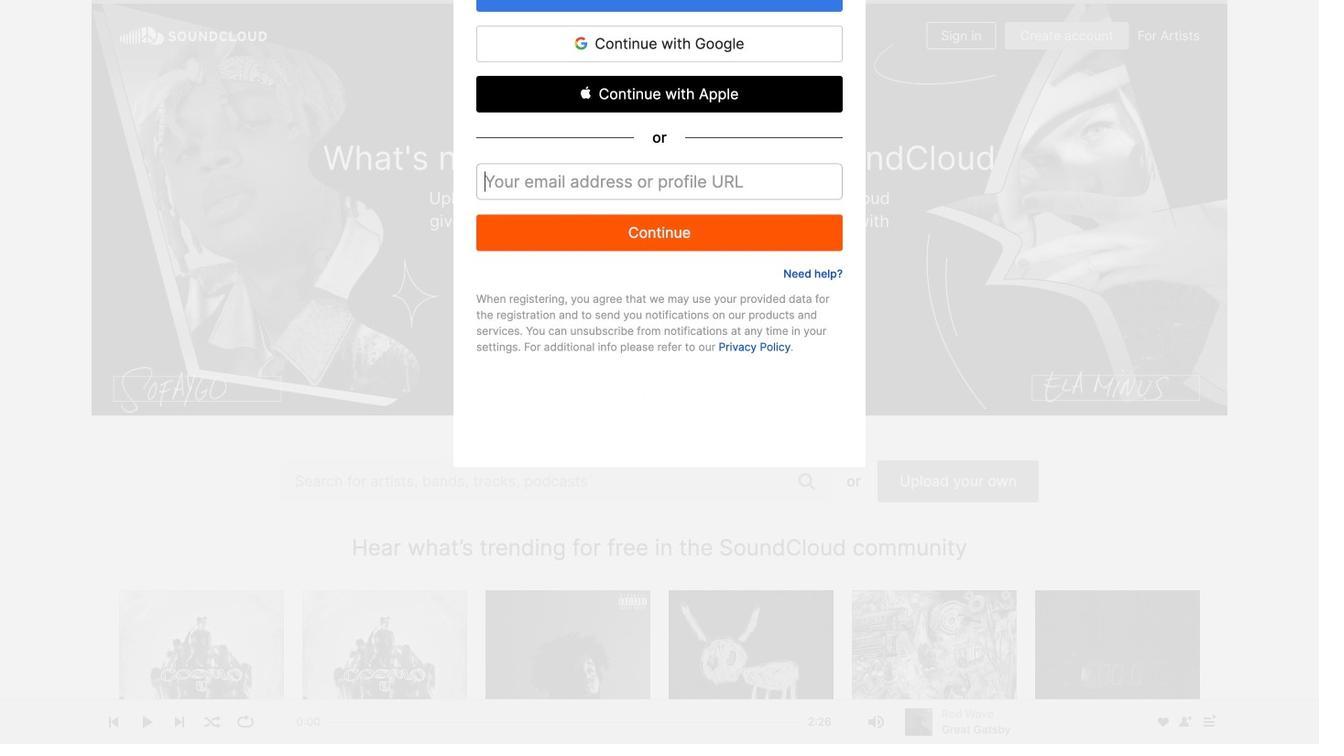 Task type: locate. For each thing, give the bounding box(es) containing it.
Search search field
[[280, 461, 830, 503]]

drake - idgaf (feat. yeat) element
[[669, 591, 834, 745]]

jack harlow - lovin on me element
[[852, 591, 1017, 745]]

great gatsby element
[[486, 591, 650, 745]]



Task type: describe. For each thing, give the bounding box(es) containing it.
ozuna, david guetta - vocation element
[[302, 591, 467, 745]]

ozuna, maldy - brabus element
[[119, 591, 284, 745]]

lil tecca - 500lbs element
[[1035, 591, 1200, 745]]



Task type: vqa. For each thing, say whether or not it's contained in the screenshot.
Olivia Rodrigo link
no



